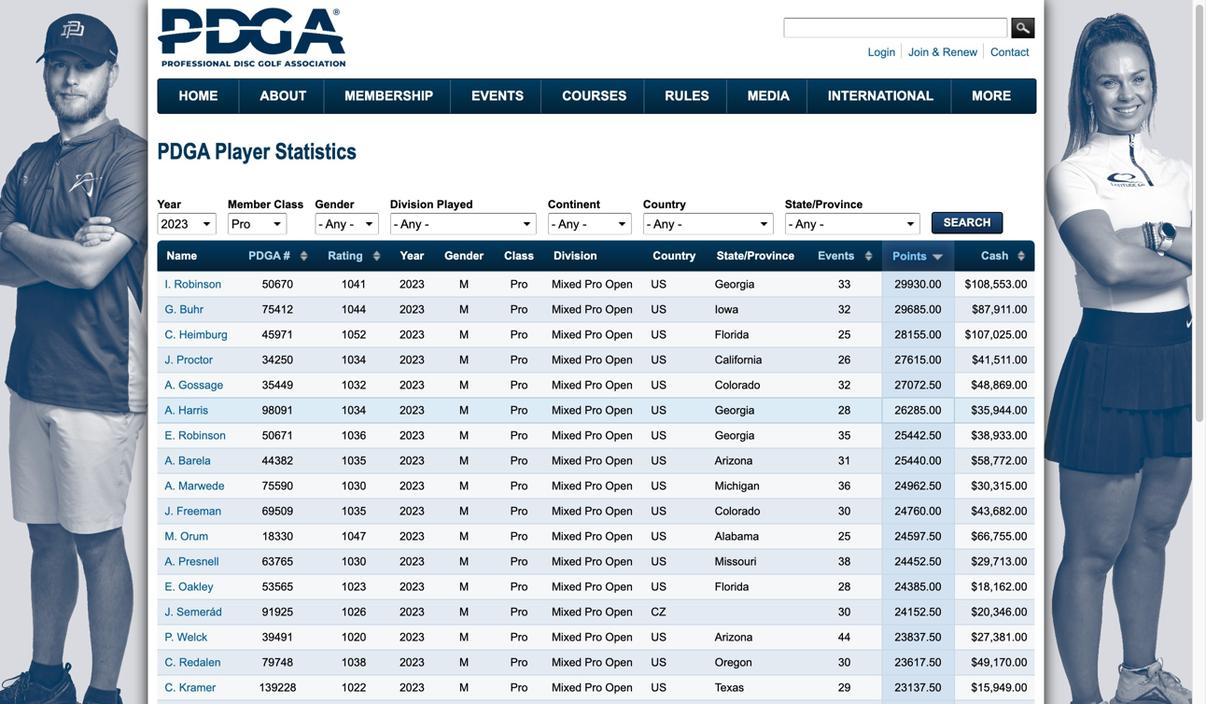 Task type: locate. For each thing, give the bounding box(es) containing it.
$49,170.00
[[972, 656, 1028, 669]]

27072.50
[[895, 379, 942, 391]]

0 horizontal spatial pdga
[[157, 138, 210, 164]]

1 28 from the top
[[839, 404, 851, 417]]

1 vertical spatial arizona
[[715, 631, 753, 644]]

us for 24760.00
[[651, 505, 667, 518]]

0 vertical spatial 25
[[839, 328, 851, 341]]

1034 for 98091
[[342, 404, 366, 417]]

1030 for 75590
[[342, 480, 366, 492]]

8 2023 from the top
[[400, 454, 425, 467]]

53565
[[262, 581, 293, 593]]

10 open from the top
[[606, 505, 633, 518]]

rating
[[328, 249, 363, 262]]

17 open from the top
[[606, 681, 633, 694]]

us for 29685.00
[[651, 303, 667, 316]]

3 j. from the top
[[165, 606, 174, 618]]

2 mixed pro open from the top
[[552, 303, 633, 316]]

10 mixed from the top
[[552, 505, 582, 518]]

1 25 from the top
[[839, 328, 851, 341]]

heimburg
[[179, 328, 228, 341]]

0 vertical spatial georgia
[[715, 278, 755, 291]]

points
[[893, 250, 927, 263]]

13 us from the top
[[651, 581, 667, 593]]

a. marwede
[[165, 480, 225, 492]]

3 m from the top
[[460, 328, 469, 341]]

a. for a. harris
[[165, 404, 175, 417]]

mixed pro open for 139228
[[552, 681, 633, 694]]

17 mixed pro open from the top
[[552, 681, 633, 694]]

2 arizona from the top
[[715, 631, 753, 644]]

16 open from the top
[[606, 656, 633, 669]]

7 m from the top
[[460, 429, 469, 442]]

2 open from the top
[[606, 303, 633, 316]]

50671
[[262, 429, 293, 442]]

38
[[839, 555, 851, 568]]

6 m from the top
[[460, 404, 469, 417]]

oregon
[[715, 656, 753, 669]]

28 for 26285.00
[[839, 404, 851, 417]]

8 us from the top
[[651, 454, 667, 467]]

24597.50
[[895, 530, 942, 543]]

m for 44382
[[460, 454, 469, 467]]

0 horizontal spatial year
[[157, 198, 181, 211]]

10 mixed pro open from the top
[[552, 505, 633, 518]]

division left played
[[390, 198, 434, 211]]

17 m from the top
[[460, 681, 469, 694]]

mixed for 69509
[[552, 505, 582, 518]]

0 vertical spatial 1035
[[342, 454, 366, 467]]

pro
[[511, 278, 528, 291], [585, 278, 603, 291], [511, 303, 528, 316], [585, 303, 603, 316], [511, 328, 528, 341], [585, 328, 603, 341], [511, 354, 528, 366], [585, 354, 603, 366], [511, 379, 528, 391], [585, 379, 603, 391], [511, 404, 528, 417], [585, 404, 603, 417], [511, 429, 528, 442], [585, 429, 603, 442], [511, 454, 528, 467], [585, 454, 603, 467], [511, 480, 528, 492], [585, 480, 603, 492], [511, 505, 528, 518], [585, 505, 603, 518], [511, 530, 528, 543], [585, 530, 603, 543], [511, 555, 528, 568], [585, 555, 603, 568], [511, 581, 528, 593], [585, 581, 603, 593], [511, 606, 528, 618], [585, 606, 603, 618], [511, 631, 528, 644], [585, 631, 603, 644], [511, 656, 528, 669], [585, 656, 603, 669], [511, 681, 528, 694], [585, 681, 603, 694]]

1 vertical spatial gender
[[445, 249, 484, 262]]

open for 23137.50
[[606, 681, 633, 694]]

pdga down home link
[[157, 138, 210, 164]]

12 mixed pro open from the top
[[552, 555, 633, 568]]

open for 24962.50
[[606, 480, 633, 492]]

a. left harris
[[165, 404, 175, 417]]

us for 23137.50
[[651, 681, 667, 694]]

5 2023 from the top
[[400, 379, 425, 391]]

28 down 38
[[839, 581, 851, 593]]

$29,713.00
[[972, 555, 1028, 568]]

16 us from the top
[[651, 681, 667, 694]]

state/province up iowa
[[717, 249, 795, 262]]

1 vertical spatial pdga
[[249, 249, 281, 262]]

mixed pro open for 75412
[[552, 303, 633, 316]]

m for 75590
[[460, 480, 469, 492]]

8 mixed pro open from the top
[[552, 454, 633, 467]]

join
[[909, 46, 930, 58]]

mixed pro open for 69509
[[552, 505, 633, 518]]

rating link
[[327, 249, 381, 262]]

mixed pro open for 50670
[[552, 278, 633, 291]]

pdga for pdga #
[[249, 249, 281, 262]]

m.
[[165, 530, 177, 543]]

1 vertical spatial 1034
[[342, 404, 366, 417]]

year
[[157, 198, 181, 211], [401, 249, 424, 262]]

j. left proctor
[[165, 354, 174, 366]]

14 us from the top
[[651, 631, 667, 644]]

1 vertical spatial j.
[[165, 505, 174, 518]]

None submit
[[1012, 18, 1035, 38], [932, 212, 1004, 234], [1012, 18, 1035, 38], [932, 212, 1004, 234]]

2 32 from the top
[[839, 379, 851, 391]]

10 us from the top
[[651, 505, 667, 518]]

open for 29685.00
[[606, 303, 633, 316]]

18330
[[262, 530, 293, 543]]

2 28 from the top
[[839, 581, 851, 593]]

1034 up 1032
[[342, 354, 366, 366]]

us for 23837.50
[[651, 631, 667, 644]]

colorado down the california
[[715, 379, 761, 391]]

11 us from the top
[[651, 530, 667, 543]]

m for 98091
[[460, 404, 469, 417]]

1 mixed from the top
[[552, 278, 582, 291]]

1030
[[342, 480, 366, 492], [342, 555, 366, 568]]

0 vertical spatial j.
[[165, 354, 174, 366]]

e. for e. oakley
[[165, 581, 175, 593]]

gender down played
[[445, 249, 484, 262]]

0 vertical spatial pdga
[[157, 138, 210, 164]]

a. left barela
[[165, 454, 175, 467]]

georgia for 28
[[715, 404, 755, 417]]

open for 28155.00
[[606, 328, 633, 341]]

63765
[[262, 555, 293, 568]]

1 vertical spatial 28
[[839, 581, 851, 593]]

16 m from the top
[[460, 656, 469, 669]]

us for 25440.00
[[651, 454, 667, 467]]

8 m from the top
[[460, 454, 469, 467]]

georgia
[[715, 278, 755, 291], [715, 404, 755, 417], [715, 429, 755, 442]]

j. freeman
[[165, 505, 222, 518]]

2 2023 from the top
[[400, 303, 425, 316]]

division
[[390, 198, 434, 211], [554, 249, 598, 262]]

a. gossage
[[165, 379, 223, 391]]

4 mixed pro open from the top
[[552, 354, 633, 366]]

a.
[[165, 379, 175, 391], [165, 404, 175, 417], [165, 454, 175, 467], [165, 480, 175, 492], [165, 555, 175, 568]]

0 vertical spatial 1030
[[342, 480, 366, 492]]

25 up 38
[[839, 530, 851, 543]]

5 mixed pro open from the top
[[552, 379, 633, 391]]

9 2023 from the top
[[400, 480, 425, 492]]

us for 23617.50
[[651, 656, 667, 669]]

gender up rating
[[315, 198, 354, 211]]

mixed pro open for 44382
[[552, 454, 633, 467]]

1 j. from the top
[[165, 354, 174, 366]]

m for 50670
[[460, 278, 469, 291]]

2 florida from the top
[[715, 581, 750, 593]]

m for 18330
[[460, 530, 469, 543]]

robinson
[[174, 278, 222, 291], [179, 429, 226, 442]]

2 a. from the top
[[165, 404, 175, 417]]

7 mixed pro open from the top
[[552, 429, 633, 442]]

0 vertical spatial state/province
[[785, 198, 863, 211]]

2 vertical spatial georgia
[[715, 429, 755, 442]]

2 m from the top
[[460, 303, 469, 316]]

division for division
[[554, 249, 598, 262]]

0 vertical spatial 1034
[[342, 354, 366, 366]]

home link
[[158, 79, 240, 113]]

colorado for 30
[[715, 505, 761, 518]]

points link
[[892, 250, 945, 263]]

1 vertical spatial florida
[[715, 581, 750, 593]]

mixed for 98091
[[552, 404, 582, 417]]

13 mixed pro open from the top
[[552, 581, 633, 593]]

44382
[[262, 454, 293, 467]]

m
[[460, 278, 469, 291], [460, 303, 469, 316], [460, 328, 469, 341], [460, 354, 469, 366], [460, 379, 469, 391], [460, 404, 469, 417], [460, 429, 469, 442], [460, 454, 469, 467], [460, 480, 469, 492], [460, 505, 469, 518], [460, 530, 469, 543], [460, 555, 469, 568], [460, 581, 469, 593], [460, 606, 469, 618], [460, 631, 469, 644], [460, 656, 469, 669], [460, 681, 469, 694]]

3 open from the top
[[606, 328, 633, 341]]

1035 down 1036 in the left bottom of the page
[[342, 454, 366, 467]]

23837.50
[[895, 631, 942, 644]]

1030 for 63765
[[342, 555, 366, 568]]

29
[[839, 681, 851, 694]]

e. left oakley
[[165, 581, 175, 593]]

12 open from the top
[[606, 555, 633, 568]]

m for 53565
[[460, 581, 469, 593]]

2 1034 from the top
[[342, 404, 366, 417]]

25 for 24597.50
[[839, 530, 851, 543]]

0 vertical spatial arizona
[[715, 454, 753, 467]]

0 horizontal spatial gender
[[315, 198, 354, 211]]

2 30 from the top
[[839, 606, 851, 618]]

j.
[[165, 354, 174, 366], [165, 505, 174, 518], [165, 606, 174, 618]]

georgia up iowa
[[715, 278, 755, 291]]

florida down iowa
[[715, 328, 750, 341]]

georgia for 35
[[715, 429, 755, 442]]

5 us from the top
[[651, 379, 667, 391]]

0 vertical spatial 28
[[839, 404, 851, 417]]

a. down m.
[[165, 555, 175, 568]]

arizona up the oregon
[[715, 631, 753, 644]]

login link
[[869, 46, 896, 58]]

None text field
[[784, 18, 1008, 38]]

2023 for 98091
[[400, 404, 425, 417]]

member class
[[228, 198, 304, 211]]

0 vertical spatial colorado
[[715, 379, 761, 391]]

2023 for 35449
[[400, 379, 425, 391]]

0 vertical spatial class
[[274, 198, 304, 211]]

1 vertical spatial 32
[[839, 379, 851, 391]]

14 open from the top
[[606, 606, 633, 618]]

1 vertical spatial year
[[401, 249, 424, 262]]

30 up "44"
[[839, 606, 851, 618]]

mixed for 35449
[[552, 379, 582, 391]]

14 m from the top
[[460, 606, 469, 618]]

redalen
[[179, 656, 221, 669]]

1 2023 from the top
[[400, 278, 425, 291]]

1030 down 1047
[[342, 555, 366, 568]]

2023 for 69509
[[400, 505, 425, 518]]

colorado down michigan
[[715, 505, 761, 518]]

139228
[[259, 681, 296, 694]]

0 vertical spatial events
[[472, 89, 524, 103]]

16 mixed pro open from the top
[[552, 656, 633, 669]]

3 c. from the top
[[165, 681, 176, 694]]

state/province
[[785, 198, 863, 211], [717, 249, 795, 262]]

7 open from the top
[[606, 429, 633, 442]]

2 vertical spatial j.
[[165, 606, 174, 618]]

7 2023 from the top
[[400, 429, 425, 442]]

1 vertical spatial 25
[[839, 530, 851, 543]]

year up name
[[157, 198, 181, 211]]

3 mixed pro open from the top
[[552, 328, 633, 341]]

1 30 from the top
[[839, 505, 851, 518]]

2 vertical spatial 30
[[839, 656, 851, 669]]

played
[[437, 198, 473, 211]]

robinson for i. robinson
[[174, 278, 222, 291]]

division played
[[390, 198, 473, 211]]

open for 29930.00
[[606, 278, 633, 291]]

florida for 28
[[715, 581, 750, 593]]

c. down g.
[[165, 328, 176, 341]]

mixed
[[552, 278, 582, 291], [552, 303, 582, 316], [552, 328, 582, 341], [552, 354, 582, 366], [552, 379, 582, 391], [552, 404, 582, 417], [552, 429, 582, 442], [552, 454, 582, 467], [552, 480, 582, 492], [552, 505, 582, 518], [552, 530, 582, 543], [552, 555, 582, 568], [552, 581, 582, 593], [552, 606, 582, 618], [552, 631, 582, 644], [552, 656, 582, 669], [552, 681, 582, 694]]

mixed pro open for 75590
[[552, 480, 633, 492]]

32 for 27072.50
[[839, 379, 851, 391]]

1030 down 1036 in the left bottom of the page
[[342, 480, 366, 492]]

$27,381.00
[[972, 631, 1028, 644]]

a. up a. harris link
[[165, 379, 175, 391]]

14 mixed pro open from the top
[[552, 606, 633, 618]]

florida down missouri
[[715, 581, 750, 593]]

32 down 33
[[839, 303, 851, 316]]

c.
[[165, 328, 176, 341], [165, 656, 176, 669], [165, 681, 176, 694]]

a. for a. presnell
[[165, 555, 175, 568]]

open for 24760.00
[[606, 505, 633, 518]]

2 e. from the top
[[165, 581, 175, 593]]

1 vertical spatial 30
[[839, 606, 851, 618]]

0 vertical spatial c.
[[165, 328, 176, 341]]

1044
[[342, 303, 366, 316]]

15 m from the top
[[460, 631, 469, 644]]

0 horizontal spatial division
[[390, 198, 434, 211]]

mixed for 34250
[[552, 354, 582, 366]]

9 mixed from the top
[[552, 480, 582, 492]]

year down division played
[[401, 249, 424, 262]]

a. down a. barela link
[[165, 480, 175, 492]]

2023 for 53565
[[400, 581, 425, 593]]

1 vertical spatial e.
[[165, 581, 175, 593]]

cash
[[982, 249, 1009, 262]]

pdga left #
[[249, 249, 281, 262]]

0 vertical spatial 32
[[839, 303, 851, 316]]

mixed pro open for 50671
[[552, 429, 633, 442]]

1 vertical spatial division
[[554, 249, 598, 262]]

g. buhr link
[[165, 303, 203, 316]]

j. up m.
[[165, 505, 174, 518]]

m for 34250
[[460, 354, 469, 366]]

$43,682.00
[[972, 505, 1028, 518]]

c. kramer link
[[165, 681, 216, 694]]

1 vertical spatial georgia
[[715, 404, 755, 417]]

16 mixed from the top
[[552, 656, 582, 669]]

11 open from the top
[[606, 530, 633, 543]]

arizona
[[715, 454, 753, 467], [715, 631, 753, 644]]

45971
[[262, 328, 293, 341]]

continent
[[548, 198, 600, 211]]

us for 24597.50
[[651, 530, 667, 543]]

$87,911.00
[[973, 303, 1028, 316]]

georgia up michigan
[[715, 429, 755, 442]]

j. proctor
[[165, 354, 213, 366]]

8 open from the top
[[606, 454, 633, 467]]

open for 25440.00
[[606, 454, 633, 467]]

1047
[[342, 530, 366, 543]]

2023 for 75412
[[400, 303, 425, 316]]

9 us from the top
[[651, 480, 667, 492]]

2 us from the top
[[651, 303, 667, 316]]

m for 69509
[[460, 505, 469, 518]]

0 vertical spatial division
[[390, 198, 434, 211]]

6 2023 from the top
[[400, 404, 425, 417]]

1 vertical spatial c.
[[165, 656, 176, 669]]

17 mixed from the top
[[552, 681, 582, 694]]

2 1035 from the top
[[342, 505, 366, 518]]

us
[[651, 278, 667, 291], [651, 303, 667, 316], [651, 328, 667, 341], [651, 354, 667, 366], [651, 379, 667, 391], [651, 404, 667, 417], [651, 429, 667, 442], [651, 454, 667, 467], [651, 480, 667, 492], [651, 505, 667, 518], [651, 530, 667, 543], [651, 555, 667, 568], [651, 581, 667, 593], [651, 631, 667, 644], [651, 656, 667, 669], [651, 681, 667, 694]]

1034 up 1036 in the left bottom of the page
[[342, 404, 366, 417]]

9 m from the top
[[460, 480, 469, 492]]

1 arizona from the top
[[715, 454, 753, 467]]

7 us from the top
[[651, 429, 667, 442]]

mixed pro open for 39491
[[552, 631, 633, 644]]

mixed for 75412
[[552, 303, 582, 316]]

14 mixed from the top
[[552, 606, 582, 618]]

gender
[[315, 198, 354, 211], [445, 249, 484, 262]]

1 horizontal spatial events
[[818, 249, 855, 262]]

kramer
[[179, 681, 216, 694]]

robinson up barela
[[179, 429, 226, 442]]

1 us from the top
[[651, 278, 667, 291]]

0 vertical spatial florida
[[715, 328, 750, 341]]

0 vertical spatial e.
[[165, 429, 175, 442]]

32 down 26
[[839, 379, 851, 391]]

13 2023 from the top
[[400, 581, 425, 593]]

1 vertical spatial robinson
[[179, 429, 226, 442]]

30
[[839, 505, 851, 518], [839, 606, 851, 618], [839, 656, 851, 669]]

5 m from the top
[[460, 379, 469, 391]]

2 mixed from the top
[[552, 303, 582, 316]]

4 mixed from the top
[[552, 354, 582, 366]]

$66,755.00
[[972, 530, 1028, 543]]

m. orum link
[[165, 530, 208, 543]]

gossage
[[179, 379, 223, 391]]

25 up 26
[[839, 328, 851, 341]]

c. for c. kramer
[[165, 681, 176, 694]]

30 down "44"
[[839, 656, 851, 669]]

c. heimburg
[[165, 328, 228, 341]]

c. down p.
[[165, 656, 176, 669]]

1035 up 1047
[[342, 505, 366, 518]]

9 mixed pro open from the top
[[552, 480, 633, 492]]

10 m from the top
[[460, 505, 469, 518]]

16 2023 from the top
[[400, 656, 425, 669]]

2 1030 from the top
[[342, 555, 366, 568]]

2 vertical spatial c.
[[165, 681, 176, 694]]

division down continent
[[554, 249, 598, 262]]

1 vertical spatial class
[[504, 249, 534, 262]]

11 mixed from the top
[[552, 530, 582, 543]]

1 vertical spatial 1035
[[342, 505, 366, 518]]

12 mixed from the top
[[552, 555, 582, 568]]

e. down a. harris link
[[165, 429, 175, 442]]

1 horizontal spatial pdga
[[249, 249, 281, 262]]

6 mixed pro open from the top
[[552, 404, 633, 417]]

mixed pro open for 98091
[[552, 404, 633, 417]]

13 mixed from the top
[[552, 581, 582, 593]]

31
[[839, 454, 851, 467]]

3 mixed from the top
[[552, 328, 582, 341]]

a. presnell link
[[165, 555, 219, 568]]

1 horizontal spatial division
[[554, 249, 598, 262]]

c. left kramer
[[165, 681, 176, 694]]

1 vertical spatial colorado
[[715, 505, 761, 518]]

1 horizontal spatial gender
[[445, 249, 484, 262]]

open
[[606, 278, 633, 291], [606, 303, 633, 316], [606, 328, 633, 341], [606, 354, 633, 366], [606, 379, 633, 391], [606, 404, 633, 417], [606, 429, 633, 442], [606, 454, 633, 467], [606, 480, 633, 492], [606, 505, 633, 518], [606, 530, 633, 543], [606, 555, 633, 568], [606, 581, 633, 593], [606, 606, 633, 618], [606, 631, 633, 644], [606, 656, 633, 669], [606, 681, 633, 694]]

$15,949.00
[[972, 681, 1028, 694]]

3 georgia from the top
[[715, 429, 755, 442]]

30 down 36
[[839, 505, 851, 518]]

5 open from the top
[[606, 379, 633, 391]]

2023 for 45971
[[400, 328, 425, 341]]

11 2023 from the top
[[400, 530, 425, 543]]

mixed for 45971
[[552, 328, 582, 341]]

c. redalen
[[165, 656, 221, 669]]

25
[[839, 328, 851, 341], [839, 530, 851, 543]]

j. up p.
[[165, 606, 174, 618]]

mixed pro open for 63765
[[552, 555, 633, 568]]

georgia down the california
[[715, 404, 755, 417]]

state/province up events link
[[785, 198, 863, 211]]

robinson up buhr
[[174, 278, 222, 291]]

class
[[274, 198, 304, 211], [504, 249, 534, 262]]

3 us from the top
[[651, 328, 667, 341]]

m for 91925
[[460, 606, 469, 618]]

arizona for 44
[[715, 631, 753, 644]]

24452.50
[[895, 555, 942, 568]]

e. for e. robinson
[[165, 429, 175, 442]]

75412
[[262, 303, 293, 316]]

1 1034 from the top
[[342, 354, 366, 366]]

2 colorado from the top
[[715, 505, 761, 518]]

open for 24385.00
[[606, 581, 633, 593]]

0 vertical spatial 30
[[839, 505, 851, 518]]

a. for a. gossage
[[165, 379, 175, 391]]

a. for a. marwede
[[165, 480, 175, 492]]

1 a. from the top
[[165, 379, 175, 391]]

28 up 35
[[839, 404, 851, 417]]

m for 139228
[[460, 681, 469, 694]]

6 open from the top
[[606, 404, 633, 417]]

0 vertical spatial robinson
[[174, 278, 222, 291]]

arizona up michigan
[[715, 454, 753, 467]]

events link
[[817, 249, 873, 262]]

us for 26285.00
[[651, 404, 667, 417]]

11 mixed pro open from the top
[[552, 530, 633, 543]]

9 open from the top
[[606, 480, 633, 492]]

1 vertical spatial 1030
[[342, 555, 366, 568]]

international link
[[808, 79, 952, 113]]

11 m from the top
[[460, 530, 469, 543]]

30 for 23617.50
[[839, 656, 851, 669]]

orum
[[180, 530, 208, 543]]

1 1035 from the top
[[342, 454, 366, 467]]

1 e. from the top
[[165, 429, 175, 442]]

13 m from the top
[[460, 581, 469, 593]]

4 2023 from the top
[[400, 354, 425, 366]]



Task type: describe. For each thing, give the bounding box(es) containing it.
m for 75412
[[460, 303, 469, 316]]

division for division played
[[390, 198, 434, 211]]

contact link
[[991, 46, 1030, 58]]

missouri
[[715, 555, 757, 568]]

a. marwede link
[[165, 480, 225, 492]]

35449
[[262, 379, 293, 391]]

us for 24452.50
[[651, 555, 667, 568]]

m for 63765
[[460, 555, 469, 568]]

open for 27072.50
[[606, 379, 633, 391]]

25440.00
[[895, 454, 942, 467]]

mixed for 53565
[[552, 581, 582, 593]]

j. semerád link
[[165, 606, 222, 618]]

courses
[[562, 89, 627, 103]]

mixed pro open for 35449
[[552, 379, 633, 391]]

alabama
[[715, 530, 760, 543]]

mixed for 139228
[[552, 681, 582, 694]]

$35,944.00
[[972, 404, 1028, 417]]

texas
[[715, 681, 745, 694]]

media
[[748, 89, 790, 103]]

2023 for 75590
[[400, 480, 425, 492]]

2023 for 139228
[[400, 681, 425, 694]]

member
[[228, 198, 271, 211]]

freeman
[[177, 505, 222, 518]]

a. barela link
[[165, 454, 211, 467]]

44
[[839, 631, 851, 644]]

j. semerád
[[165, 606, 222, 618]]

welck
[[177, 631, 207, 644]]

0 vertical spatial gender
[[315, 198, 354, 211]]

open for 27615.00
[[606, 354, 633, 366]]

e. oakley
[[165, 581, 213, 593]]

$30,315.00
[[972, 480, 1028, 492]]

1036
[[342, 429, 366, 442]]

mixed for 44382
[[552, 454, 582, 467]]

30 for 24152.50
[[839, 606, 851, 618]]

1 vertical spatial country
[[653, 249, 696, 262]]

mixed for 50671
[[552, 429, 582, 442]]

$41,511.00
[[973, 354, 1028, 366]]

34250
[[262, 354, 293, 366]]

24760.00
[[895, 505, 942, 518]]

1 horizontal spatial year
[[401, 249, 424, 262]]

a. harris link
[[165, 404, 208, 417]]

us for 27072.50
[[651, 379, 667, 391]]

1 horizontal spatial class
[[504, 249, 534, 262]]

california
[[715, 354, 763, 366]]

23617.50
[[895, 656, 942, 669]]

i. robinson link
[[165, 278, 222, 291]]

1041
[[342, 278, 366, 291]]

1035 for 44382
[[342, 454, 366, 467]]

rules
[[665, 89, 710, 103]]

mixed for 91925
[[552, 606, 582, 618]]

$48,869.00
[[972, 379, 1028, 391]]

1034 for 34250
[[342, 354, 366, 366]]

cz
[[651, 606, 666, 618]]

a. presnell
[[165, 555, 219, 568]]

open for 24152.50
[[606, 606, 633, 618]]

1 vertical spatial state/province
[[717, 249, 795, 262]]

$107,025.00
[[966, 328, 1028, 341]]

25 for 28155.00
[[839, 328, 851, 341]]

2023 for 50670
[[400, 278, 425, 291]]

e. oakley link
[[165, 581, 213, 593]]

69509
[[262, 505, 293, 518]]

harris
[[179, 404, 208, 417]]

1032
[[342, 379, 366, 391]]

35
[[839, 429, 851, 442]]

23137.50
[[895, 681, 942, 694]]

mixed pro open for 79748
[[552, 656, 633, 669]]

0 horizontal spatial events
[[472, 89, 524, 103]]

2023 for 39491
[[400, 631, 425, 644]]

mixed for 63765
[[552, 555, 582, 568]]

30 for 24760.00
[[839, 505, 851, 518]]

1038
[[342, 656, 366, 669]]

32 for 29685.00
[[839, 303, 851, 316]]

us for 29930.00
[[651, 278, 667, 291]]

0 vertical spatial country
[[643, 198, 686, 211]]

j. for j. proctor
[[165, 354, 174, 366]]

24385.00
[[895, 581, 942, 593]]

buhr
[[180, 303, 203, 316]]

m for 35449
[[460, 379, 469, 391]]

m for 79748
[[460, 656, 469, 669]]

c. for c. heimburg
[[165, 328, 176, 341]]

us for 24962.50
[[651, 480, 667, 492]]

c. for c. redalen
[[165, 656, 176, 669]]

open for 23617.50
[[606, 656, 633, 669]]

2023 for 79748
[[400, 656, 425, 669]]

c. redalen link
[[165, 656, 221, 669]]

28155.00
[[895, 328, 942, 341]]

open for 23837.50
[[606, 631, 633, 644]]

1035 for 69509
[[342, 505, 366, 518]]

mixed for 50670
[[552, 278, 582, 291]]

1026
[[342, 606, 366, 618]]

g.
[[165, 303, 177, 316]]

florida for 25
[[715, 328, 750, 341]]

us for 24385.00
[[651, 581, 667, 593]]

m for 50671
[[460, 429, 469, 442]]

presnell
[[179, 555, 219, 568]]

open for 24452.50
[[606, 555, 633, 568]]

a. barela
[[165, 454, 211, 467]]

i. robinson
[[165, 278, 222, 291]]

2023 for 63765
[[400, 555, 425, 568]]

colorado for 32
[[715, 379, 761, 391]]

29685.00
[[895, 303, 942, 316]]

m for 39491
[[460, 631, 469, 644]]

sort ascending image
[[932, 250, 944, 262]]

28 for 24385.00
[[839, 581, 851, 593]]

mixed pro open for 45971
[[552, 328, 633, 341]]

oakley
[[179, 581, 213, 593]]

login
[[869, 46, 896, 58]]

us for 27615.00
[[651, 354, 667, 366]]

michigan
[[715, 480, 760, 492]]

renew
[[943, 46, 978, 58]]

us for 25442.50
[[651, 429, 667, 442]]

26
[[839, 354, 851, 366]]

cash link
[[964, 249, 1026, 262]]

pdga for pdga player statistics
[[157, 138, 210, 164]]

$20,346.00
[[972, 606, 1028, 618]]

pdga player statistics
[[157, 138, 357, 164]]

0 horizontal spatial class
[[274, 198, 304, 211]]

p.
[[165, 631, 174, 644]]

0 vertical spatial year
[[157, 198, 181, 211]]

player
[[215, 138, 270, 164]]

2023 for 44382
[[400, 454, 425, 467]]

1 vertical spatial events
[[818, 249, 855, 262]]

membership
[[345, 89, 434, 103]]

27615.00
[[895, 354, 942, 366]]

proctor
[[177, 354, 213, 366]]

2023 for 18330
[[400, 530, 425, 543]]

j. for j. freeman
[[165, 505, 174, 518]]

91925
[[262, 606, 293, 618]]

international
[[828, 89, 934, 103]]

75590
[[262, 480, 293, 492]]

i.
[[165, 278, 171, 291]]

$108,553.00
[[966, 278, 1028, 291]]

pdga #
[[249, 249, 290, 262]]

33
[[839, 278, 851, 291]]

a. for a. barela
[[165, 454, 175, 467]]

$18,162.00
[[972, 581, 1028, 593]]

open for 26285.00
[[606, 404, 633, 417]]

mixed pro open for 53565
[[552, 581, 633, 593]]

mixed for 39491
[[552, 631, 582, 644]]

mixed for 18330
[[552, 530, 582, 543]]

pdga # link
[[247, 249, 308, 262]]

24152.50
[[895, 606, 942, 618]]

2023 for 50671
[[400, 429, 425, 442]]

name
[[167, 249, 197, 262]]

mixed for 75590
[[552, 480, 582, 492]]

robinson for e. robinson
[[179, 429, 226, 442]]

us for 28155.00
[[651, 328, 667, 341]]

2023 for 91925
[[400, 606, 425, 618]]

semerád
[[177, 606, 222, 618]]



Task type: vqa. For each thing, say whether or not it's contained in the screenshot.


